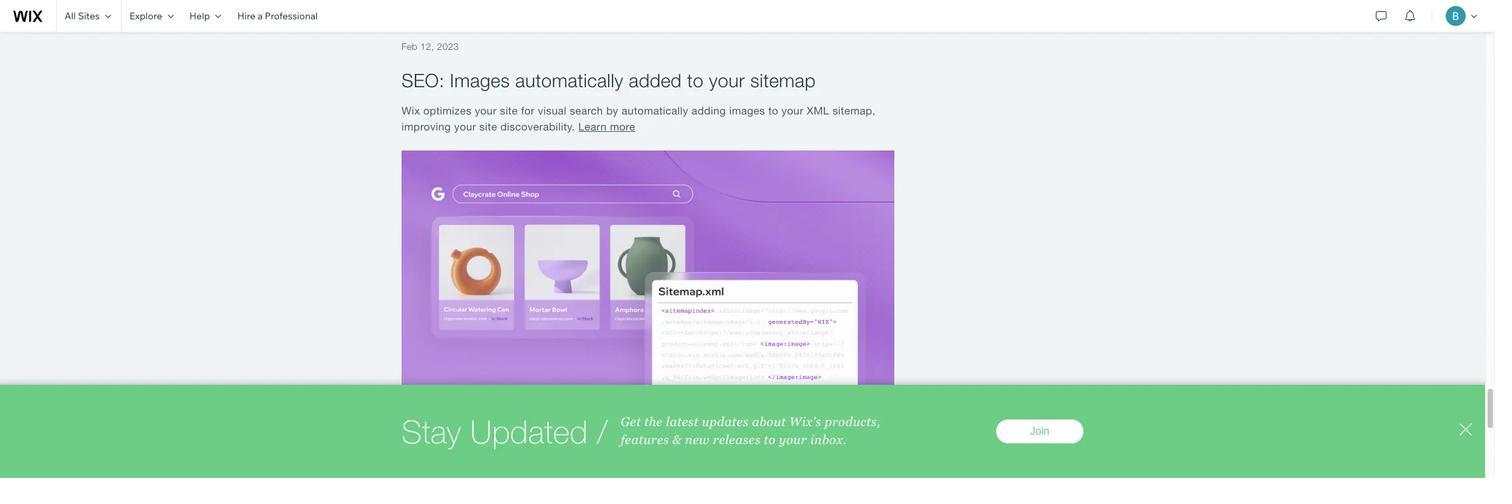 Task type: locate. For each thing, give the bounding box(es) containing it.
a
[[258, 10, 263, 22]]

professional
[[265, 10, 318, 22]]

hire
[[237, 10, 255, 22]]



Task type: describe. For each thing, give the bounding box(es) containing it.
help
[[190, 10, 210, 22]]

all
[[65, 10, 76, 22]]

hire a professional link
[[229, 0, 326, 32]]

sites
[[78, 10, 100, 22]]

hire a professional
[[237, 10, 318, 22]]

help button
[[182, 0, 229, 32]]

all sites
[[65, 10, 100, 22]]

explore
[[130, 10, 162, 22]]



Task type: vqa. For each thing, say whether or not it's contained in the screenshot.
"Hire"
yes



